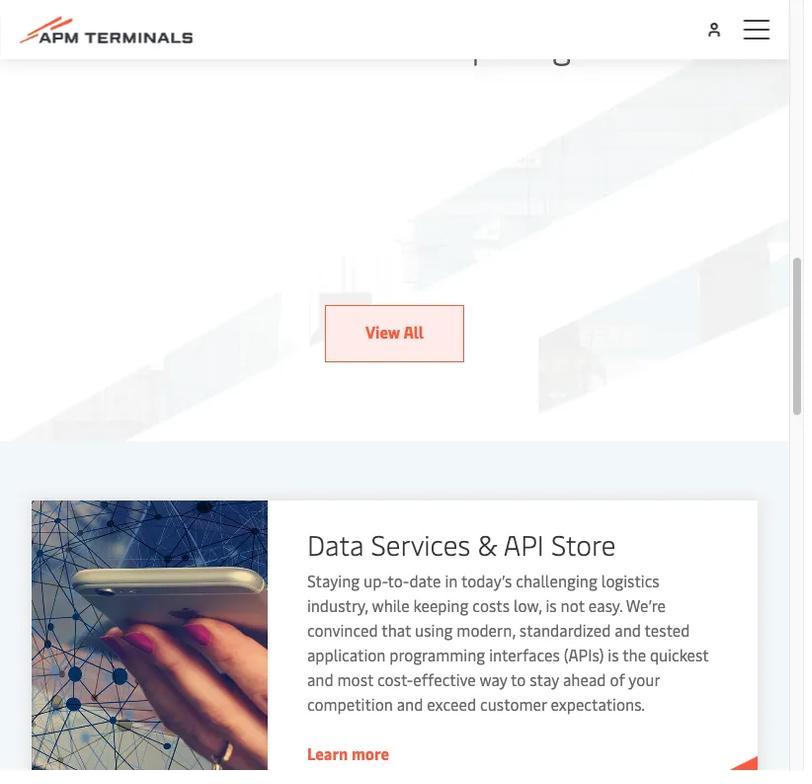 Task type: locate. For each thing, give the bounding box(es) containing it.
using
[[415, 621, 453, 642]]

industry,
[[307, 596, 368, 617]]

convinced
[[307, 621, 378, 642]]

learn more
[[307, 744, 389, 765]]

2 vertical spatial and
[[397, 695, 423, 716]]

and left most
[[307, 670, 334, 691]]

keeping
[[414, 596, 469, 617]]

2 horizontal spatial and
[[615, 621, 641, 642]]

is left not
[[546, 596, 557, 617]]

to
[[511, 670, 526, 691]]

0 horizontal spatial &
[[285, 20, 311, 68]]

news
[[190, 20, 276, 68]]

logistics
[[602, 571, 660, 592]]

global
[[81, 20, 181, 68]]

& left api
[[478, 526, 498, 563]]

1 horizontal spatial and
[[397, 695, 423, 716]]

&
[[285, 20, 311, 68], [478, 526, 498, 563]]

and up the
[[615, 621, 641, 642]]

standardized
[[520, 621, 611, 642]]

your
[[629, 670, 660, 691]]

to-
[[388, 571, 409, 592]]

1 vertical spatial and
[[307, 670, 334, 691]]

store
[[551, 526, 616, 563]]

costs
[[473, 596, 510, 617]]

is left the
[[608, 645, 619, 667]]

data
[[307, 526, 364, 563]]

staying
[[307, 571, 360, 592]]

1 vertical spatial is
[[608, 645, 619, 667]]

1 vertical spatial &
[[478, 526, 498, 563]]

up-
[[364, 571, 388, 592]]

is
[[546, 596, 557, 617], [608, 645, 619, 667]]

that
[[382, 621, 411, 642]]

0 vertical spatial is
[[546, 596, 557, 617]]

while
[[372, 596, 410, 617]]

competition
[[307, 695, 393, 716]]

& right news
[[285, 20, 311, 68]]

0 horizontal spatial is
[[546, 596, 557, 617]]

0 vertical spatial and
[[615, 621, 641, 642]]

& inside data services & api store staying up-to-date in today's challenging logistics industry, while keeping costs low, is not easy. we're convinced that using modern, standardized and tested application programming interfaces (apis) is the quickest and most cost-effective way to stay ahead of your competition and exceed customer expectations.
[[478, 526, 498, 563]]

learn
[[307, 744, 348, 765]]

0 vertical spatial &
[[285, 20, 311, 68]]

& for leadership
[[285, 20, 311, 68]]

ahead
[[563, 670, 606, 691]]

1 horizontal spatial &
[[478, 526, 498, 563]]

effective
[[413, 670, 476, 691]]

1 horizontal spatial is
[[608, 645, 619, 667]]

and
[[615, 621, 641, 642], [307, 670, 334, 691], [397, 695, 423, 716]]

data services & api store staying up-to-date in today's challenging logistics industry, while keeping costs low, is not easy. we're convinced that using modern, standardized and tested application programming interfaces (apis) is the quickest and most cost-effective way to stay ahead of your competition and exceed customer expectations.
[[307, 526, 709, 716]]

and down cost-
[[397, 695, 423, 716]]

more
[[352, 744, 389, 765]]

apm terminals api - data transfer image
[[32, 502, 268, 772]]

application
[[307, 645, 386, 667]]

interfaces
[[489, 645, 560, 667]]



Task type: describe. For each thing, give the bounding box(es) containing it.
& for api
[[478, 526, 498, 563]]

low,
[[514, 596, 542, 617]]

we're
[[626, 596, 666, 617]]

today's
[[461, 571, 512, 592]]

view all link
[[325, 306, 464, 363]]

all
[[404, 322, 424, 343]]

leadership
[[320, 20, 492, 68]]

programming
[[390, 645, 485, 667]]

api
[[504, 526, 544, 563]]

stay
[[530, 670, 559, 691]]

expectations.
[[551, 695, 645, 716]]

in
[[445, 571, 458, 592]]

most
[[337, 670, 374, 691]]

customer
[[480, 695, 547, 716]]

(apis)
[[564, 645, 604, 667]]

tested
[[645, 621, 690, 642]]

blogs
[[501, 20, 588, 68]]

view
[[366, 322, 400, 343]]

0 horizontal spatial and
[[307, 670, 334, 691]]

challenging
[[516, 571, 598, 592]]

not
[[561, 596, 585, 617]]

cost-
[[377, 670, 413, 691]]

global news & leadership blogs
[[81, 20, 588, 68]]

view all
[[366, 322, 424, 343]]

modern,
[[457, 621, 516, 642]]

quickest
[[650, 645, 709, 667]]

way
[[480, 670, 507, 691]]

the
[[623, 645, 646, 667]]

of
[[610, 670, 625, 691]]

exceed
[[427, 695, 476, 716]]

easy.
[[589, 596, 623, 617]]

services
[[371, 526, 471, 563]]

date
[[409, 571, 441, 592]]



Task type: vqa. For each thing, say whether or not it's contained in the screenshot.
the top About popup button's About
no



